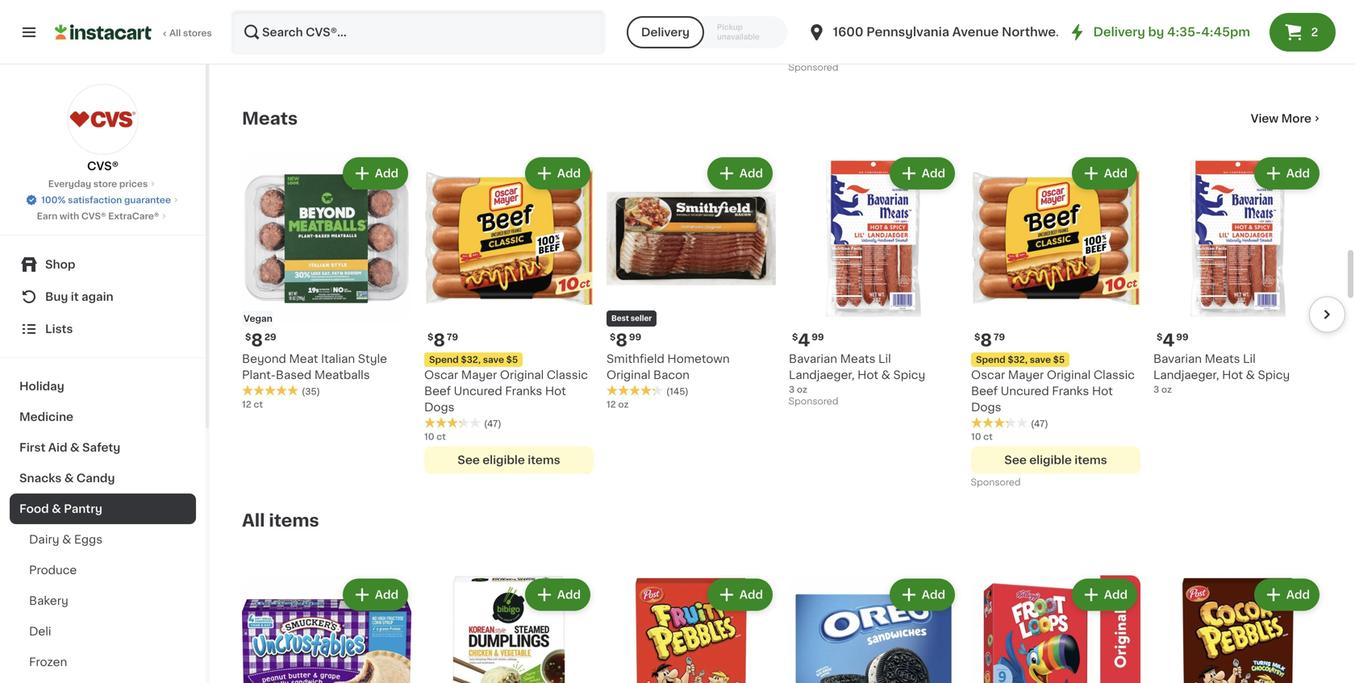 Task type: vqa. For each thing, say whether or not it's contained in the screenshot.
card to the top
no



Task type: describe. For each thing, give the bounding box(es) containing it.
seller
[[631, 315, 652, 322]]

2 99 from the left
[[812, 333, 824, 342]]

2 $ 4 99 from the left
[[1157, 332, 1189, 349]]

1 lil from the left
[[879, 353, 891, 365]]

frozen link
[[10, 647, 196, 678]]

$5 for see eligible items button to the right
[[1054, 355, 1065, 364]]

based
[[276, 369, 312, 381]]

aid
[[48, 442, 67, 454]]

12 for beyond meat italian style plant-based meatballs
[[242, 400, 252, 409]]

1 4 from the left
[[798, 332, 810, 349]]

store
[[93, 180, 117, 188]]

1 oscar from the left
[[424, 369, 459, 381]]

it
[[71, 291, 79, 303]]

delivery button
[[627, 16, 705, 48]]

2 button
[[1270, 13, 1336, 52]]

smithfield hometown original bacon
[[607, 353, 730, 381]]

dairy & eggs
[[29, 534, 103, 546]]

beyond
[[242, 353, 286, 365]]

shop link
[[10, 249, 196, 281]]

delivery for delivery by 4:35-4:45pm
[[1094, 26, 1146, 38]]

all items
[[242, 512, 319, 529]]

product group containing see eligible items
[[789, 0, 959, 76]]

buy
[[45, 291, 68, 303]]

everyday
[[48, 180, 91, 188]]

12 ct
[[242, 400, 263, 409]]

6 $ from the left
[[1157, 333, 1163, 342]]

1 (47) from the left
[[484, 419, 502, 428]]

2 beef from the left
[[972, 386, 998, 397]]

see for see eligible items button to the middle
[[823, 39, 845, 51]]

produce link
[[10, 555, 196, 586]]

100% satisfaction guarantee
[[41, 196, 171, 205]]

spend $32, save $5 for the left see eligible items button
[[429, 355, 518, 364]]

2 spicy from the left
[[1258, 369, 1291, 381]]

Search field
[[232, 11, 604, 53]]

2 10 ct from the left
[[972, 432, 993, 441]]

franks for the left see eligible items button
[[505, 386, 542, 397]]

1 landjaeger, from the left
[[789, 369, 855, 381]]

classic for see eligible items button to the right
[[1094, 369, 1135, 381]]

more
[[1282, 113, 1312, 124]]

medicine link
[[10, 402, 196, 433]]

1 spicy from the left
[[894, 369, 926, 381]]

view
[[1251, 113, 1279, 124]]

2 oscar mayer original classic beef uncured franks hot dogs from the left
[[972, 369, 1135, 413]]

4 $ from the left
[[792, 333, 798, 342]]

see for see eligible items button to the right
[[1005, 455, 1027, 466]]

with
[[60, 212, 79, 221]]

bacon
[[654, 369, 690, 381]]

oz for 12 oz
[[618, 400, 629, 409]]

frozen
[[29, 657, 67, 668]]

2 oscar from the left
[[972, 369, 1006, 381]]

2 uncured from the left
[[1001, 386, 1050, 397]]

0 horizontal spatial ct
[[254, 400, 263, 409]]

items for see eligible items button to the right
[[1075, 455, 1108, 466]]

view more
[[1251, 113, 1312, 124]]

sponsored badge image for see eligible items button to the middle
[[789, 63, 838, 72]]

2 save from the left
[[1030, 355, 1051, 364]]

5 $ from the left
[[975, 333, 981, 342]]

all for all items
[[242, 512, 265, 529]]

candy
[[76, 473, 115, 484]]

all stores
[[169, 29, 212, 38]]

0 vertical spatial cvs®
[[87, 161, 119, 172]]

2 horizontal spatial see eligible items button
[[972, 446, 1141, 474]]

1 3 from the left
[[789, 385, 795, 394]]

guarantee
[[124, 196, 171, 205]]

by
[[1149, 26, 1165, 38]]

holiday link
[[10, 371, 196, 402]]

1 8 from the left
[[251, 332, 263, 349]]

1 bavarian meats lil landjaeger, hot & spicy 3 oz from the left
[[789, 353, 926, 394]]

(40)
[[302, 4, 320, 13]]

snacks
[[19, 473, 62, 484]]

classic for the left see eligible items button
[[547, 369, 588, 381]]

24 oz
[[789, 17, 814, 26]]

2 mayer from the left
[[1009, 369, 1044, 381]]

2 4 from the left
[[1163, 332, 1175, 349]]

eligible for the left see eligible items button
[[483, 455, 525, 466]]

food & pantry link
[[10, 494, 196, 525]]

see eligible items for see eligible items button to the right
[[1005, 455, 1108, 466]]

4:35-
[[1168, 26, 1202, 38]]

2 (47) from the left
[[1031, 419, 1049, 428]]

99 inside $ 8 99
[[629, 333, 642, 342]]

bakery link
[[10, 586, 196, 617]]

oz for 11 oz
[[252, 17, 262, 26]]

dairy & eggs link
[[10, 525, 196, 555]]

1 $ 4 99 from the left
[[792, 332, 824, 349]]

ct for the left see eligible items button
[[437, 432, 446, 441]]

instacart logo image
[[55, 23, 152, 42]]

avenue
[[953, 26, 999, 38]]

11 oz
[[242, 17, 262, 26]]

29
[[265, 333, 276, 342]]

meat
[[289, 353, 318, 365]]

again
[[82, 291, 113, 303]]

safety
[[82, 442, 120, 454]]

items for see eligible items button to the middle
[[893, 39, 925, 51]]

1600 pennsylvania avenue northwest button
[[808, 10, 1068, 55]]

everyday store prices
[[48, 180, 148, 188]]

earn
[[37, 212, 57, 221]]

eligible for see eligible items button to the middle
[[847, 39, 890, 51]]

eggs
[[74, 534, 103, 546]]

hometown
[[668, 353, 730, 365]]

buy it again link
[[10, 281, 196, 313]]

cvs® link
[[67, 84, 138, 174]]

beyond meat italian style plant-based meatballs
[[242, 353, 387, 381]]

100%
[[41, 196, 66, 205]]

4 8 from the left
[[981, 332, 992, 349]]

item carousel region
[[219, 147, 1346, 498]]

10 for the left see eligible items button
[[424, 432, 435, 441]]

shop
[[45, 259, 75, 270]]

12 oz
[[607, 400, 629, 409]]

first aid & safety link
[[10, 433, 196, 463]]

medicine
[[19, 412, 73, 423]]

deli
[[29, 626, 51, 638]]

food
[[19, 504, 49, 515]]

2
[[1312, 27, 1319, 38]]

meatballs
[[315, 369, 370, 381]]

delivery for delivery
[[641, 27, 690, 38]]

$ inside $ 8 99
[[610, 333, 616, 342]]

1 vertical spatial sponsored badge image
[[789, 397, 838, 407]]

deli link
[[10, 617, 196, 647]]

1 horizontal spatial see eligible items button
[[789, 31, 959, 59]]



Task type: locate. For each thing, give the bounding box(es) containing it.
1 horizontal spatial ct
[[437, 432, 446, 441]]

lists
[[45, 324, 73, 335]]

lists link
[[10, 313, 196, 345]]

earn with cvs® extracare®
[[37, 212, 159, 221]]

$5 for the left see eligible items button
[[507, 355, 518, 364]]

0 horizontal spatial see eligible items button
[[424, 446, 594, 474]]

delivery inside "button"
[[641, 27, 690, 38]]

oz for 24 oz
[[803, 17, 814, 26]]

1 horizontal spatial oscar mayer original classic beef uncured franks hot dogs
[[972, 369, 1135, 413]]

4:45pm
[[1202, 26, 1251, 38]]

$ inside $ 8 29
[[245, 333, 251, 342]]

1 spend from the left
[[429, 355, 459, 364]]

$
[[245, 333, 251, 342], [428, 333, 434, 342], [610, 333, 616, 342], [792, 333, 798, 342], [975, 333, 981, 342], [1157, 333, 1163, 342]]

dogs
[[424, 402, 455, 413], [972, 402, 1002, 413]]

1 horizontal spatial spend $32, save $5
[[976, 355, 1065, 364]]

0 horizontal spatial 12
[[242, 400, 252, 409]]

bavarian
[[789, 353, 838, 365], [1154, 353, 1202, 365]]

1 horizontal spatial 4
[[1163, 332, 1175, 349]]

save
[[483, 355, 504, 364], [1030, 355, 1051, 364]]

original for the left see eligible items button
[[500, 369, 544, 381]]

$ 8 79
[[428, 332, 458, 349], [975, 332, 1005, 349]]

2 $5 from the left
[[1054, 355, 1065, 364]]

0 horizontal spatial (47)
[[484, 419, 502, 428]]

2 spend from the left
[[976, 355, 1006, 364]]

0 horizontal spatial spend
[[429, 355, 459, 364]]

2 79 from the left
[[994, 333, 1005, 342]]

(35)
[[302, 387, 320, 396]]

1 vertical spatial cvs®
[[81, 212, 106, 221]]

snacks & candy
[[19, 473, 115, 484]]

meats link
[[242, 109, 298, 128]]

1 $ from the left
[[245, 333, 251, 342]]

original inside smithfield hometown original bacon
[[607, 369, 651, 381]]

0 horizontal spatial $ 8 79
[[428, 332, 458, 349]]

1 horizontal spatial $5
[[1054, 355, 1065, 364]]

0 horizontal spatial bavarian meats lil landjaeger, hot & spicy 3 oz
[[789, 353, 926, 394]]

$ 8 99
[[610, 332, 642, 349]]

see inside product group
[[823, 39, 845, 51]]

2 horizontal spatial original
[[1047, 369, 1091, 381]]

lil
[[879, 353, 891, 365], [1244, 353, 1256, 365]]

ct for see eligible items button to the right
[[984, 432, 993, 441]]

1 horizontal spatial $ 4 99
[[1157, 332, 1189, 349]]

2 10 from the left
[[972, 432, 982, 441]]

0 horizontal spatial $32,
[[461, 355, 481, 364]]

1 horizontal spatial (47)
[[1031, 419, 1049, 428]]

1 horizontal spatial beef
[[972, 386, 998, 397]]

see eligible items inside product group
[[823, 39, 925, 51]]

eligible inside product group
[[847, 39, 890, 51]]

0 horizontal spatial classic
[[547, 369, 588, 381]]

0 vertical spatial sponsored badge image
[[789, 63, 838, 72]]

1 79 from the left
[[447, 333, 458, 342]]

1 oscar mayer original classic beef uncured franks hot dogs from the left
[[424, 369, 588, 413]]

buy it again
[[45, 291, 113, 303]]

2 12 from the left
[[607, 400, 616, 409]]

1 $ 8 79 from the left
[[428, 332, 458, 349]]

northwest
[[1002, 26, 1068, 38]]

see eligible items button
[[789, 31, 959, 59], [424, 446, 594, 474], [972, 446, 1141, 474]]

3
[[789, 385, 795, 394], [1154, 385, 1160, 394]]

1 spend $32, save $5 from the left
[[429, 355, 518, 364]]

1 horizontal spatial see
[[823, 39, 845, 51]]

original
[[500, 369, 544, 381], [607, 369, 651, 381], [1047, 369, 1091, 381]]

oz inside button
[[803, 17, 814, 26]]

1 save from the left
[[483, 355, 504, 364]]

1 horizontal spatial eligible
[[847, 39, 890, 51]]

0 horizontal spatial $5
[[507, 355, 518, 364]]

1 horizontal spatial franks
[[1053, 386, 1090, 397]]

1 bavarian from the left
[[789, 353, 838, 365]]

product group
[[242, 0, 412, 59], [424, 0, 594, 59], [789, 0, 959, 76], [242, 154, 412, 411], [424, 154, 594, 474], [607, 154, 776, 411], [789, 154, 959, 411], [972, 154, 1141, 492], [1154, 154, 1323, 396], [242, 576, 412, 684], [424, 576, 594, 684], [607, 576, 776, 684], [789, 576, 959, 684], [972, 576, 1141, 684], [1154, 576, 1323, 684]]

1 horizontal spatial all
[[242, 512, 265, 529]]

2 horizontal spatial see
[[1005, 455, 1027, 466]]

1 10 from the left
[[424, 432, 435, 441]]

cvs®
[[87, 161, 119, 172], [81, 212, 106, 221]]

1 original from the left
[[500, 369, 544, 381]]

delivery
[[1094, 26, 1146, 38], [641, 27, 690, 38]]

12 down plant-
[[242, 400, 252, 409]]

0 horizontal spatial oscar
[[424, 369, 459, 381]]

1 beef from the left
[[424, 386, 451, 397]]

all stores link
[[55, 10, 213, 55]]

$ 8 29
[[245, 332, 276, 349]]

extracare®
[[108, 212, 159, 221]]

see
[[823, 39, 845, 51], [458, 455, 480, 466], [1005, 455, 1027, 466]]

hot
[[858, 369, 879, 381], [1223, 369, 1244, 381], [545, 386, 566, 397], [1092, 386, 1113, 397]]

12 for smithfield hometown original bacon
[[607, 400, 616, 409]]

2 vertical spatial sponsored badge image
[[972, 478, 1020, 488]]

0 horizontal spatial all
[[169, 29, 181, 38]]

1 horizontal spatial bavarian
[[1154, 353, 1202, 365]]

0 horizontal spatial 79
[[447, 333, 458, 342]]

79 for see eligible items button to the right
[[994, 333, 1005, 342]]

service type group
[[627, 16, 788, 48]]

1600
[[833, 26, 864, 38]]

smithfield
[[607, 353, 665, 365]]

stores
[[183, 29, 212, 38]]

0 horizontal spatial original
[[500, 369, 544, 381]]

see for the left see eligible items button
[[458, 455, 480, 466]]

2 8 from the left
[[434, 332, 445, 349]]

1 horizontal spatial 12
[[607, 400, 616, 409]]

add button
[[344, 159, 407, 188], [527, 159, 589, 188], [709, 159, 771, 188], [892, 159, 954, 188], [1074, 159, 1136, 188], [1256, 159, 1319, 188], [344, 580, 407, 609], [527, 580, 589, 609], [709, 580, 771, 609], [892, 580, 954, 609], [1074, 580, 1136, 609], [1256, 580, 1319, 609]]

satisfaction
[[68, 196, 122, 205]]

3 8 from the left
[[616, 332, 628, 349]]

pennsylvania
[[867, 26, 950, 38]]

1 franks from the left
[[505, 386, 542, 397]]

style
[[358, 353, 387, 365]]

franks for see eligible items button to the right
[[1053, 386, 1090, 397]]

2 classic from the left
[[1094, 369, 1135, 381]]

79 for the left see eligible items button
[[447, 333, 458, 342]]

0 horizontal spatial spend $32, save $5
[[429, 355, 518, 364]]

sponsored badge image inside product group
[[789, 63, 838, 72]]

eligible for see eligible items button to the right
[[1030, 455, 1072, 466]]

1 classic from the left
[[547, 369, 588, 381]]

uncured
[[454, 386, 503, 397], [1001, 386, 1050, 397]]

cvs® logo image
[[67, 84, 138, 155]]

1 horizontal spatial lil
[[1244, 353, 1256, 365]]

2 horizontal spatial eligible
[[1030, 455, 1072, 466]]

3 99 from the left
[[1177, 333, 1189, 342]]

all
[[169, 29, 181, 38], [242, 512, 265, 529]]

plant-
[[242, 369, 276, 381]]

2 original from the left
[[607, 369, 651, 381]]

0 horizontal spatial spicy
[[894, 369, 926, 381]]

best seller
[[612, 315, 652, 322]]

pantry
[[64, 504, 102, 515]]

items
[[893, 39, 925, 51], [528, 455, 561, 466], [1075, 455, 1108, 466], [269, 512, 319, 529]]

3 original from the left
[[1047, 369, 1091, 381]]

1 12 from the left
[[242, 400, 252, 409]]

oz
[[252, 17, 262, 26], [803, 17, 814, 26], [797, 385, 808, 394], [1162, 385, 1173, 394], [618, 400, 629, 409]]

see eligible items for see eligible items button to the middle
[[823, 39, 925, 51]]

delivery by 4:35-4:45pm link
[[1068, 23, 1251, 42]]

1 horizontal spatial landjaeger,
[[1154, 369, 1220, 381]]

2 3 from the left
[[1154, 385, 1160, 394]]

0 horizontal spatial landjaeger,
[[789, 369, 855, 381]]

2 bavarian from the left
[[1154, 353, 1202, 365]]

1 horizontal spatial see eligible items
[[823, 39, 925, 51]]

sponsored badge image
[[789, 63, 838, 72], [789, 397, 838, 407], [972, 478, 1020, 488]]

10
[[424, 432, 435, 441], [972, 432, 982, 441]]

1 horizontal spatial meats
[[841, 353, 876, 365]]

1 horizontal spatial delivery
[[1094, 26, 1146, 38]]

first aid & safety
[[19, 442, 120, 454]]

12 down smithfield
[[607, 400, 616, 409]]

italian
[[321, 353, 355, 365]]

0 horizontal spatial delivery
[[641, 27, 690, 38]]

cvs® down satisfaction
[[81, 212, 106, 221]]

1 horizontal spatial spicy
[[1258, 369, 1291, 381]]

&
[[882, 369, 891, 381], [1246, 369, 1256, 381], [70, 442, 80, 454], [64, 473, 74, 484], [52, 504, 61, 515], [62, 534, 71, 546]]

11
[[242, 17, 250, 26]]

4
[[798, 332, 810, 349], [1163, 332, 1175, 349]]

0 horizontal spatial 99
[[629, 333, 642, 342]]

0 horizontal spatial lil
[[879, 353, 891, 365]]

produce
[[29, 565, 77, 576]]

1 horizontal spatial dogs
[[972, 402, 1002, 413]]

original for see eligible items button to the right
[[1047, 369, 1091, 381]]

items for the left see eligible items button
[[528, 455, 561, 466]]

1 $5 from the left
[[507, 355, 518, 364]]

0 horizontal spatial dogs
[[424, 402, 455, 413]]

ct
[[254, 400, 263, 409], [437, 432, 446, 441], [984, 432, 993, 441]]

delivery by 4:35-4:45pm
[[1094, 26, 1251, 38]]

0 horizontal spatial oscar mayer original classic beef uncured franks hot dogs
[[424, 369, 588, 413]]

1 vertical spatial all
[[242, 512, 265, 529]]

2 franks from the left
[[1053, 386, 1090, 397]]

2 horizontal spatial meats
[[1205, 353, 1241, 365]]

prices
[[119, 180, 148, 188]]

★★★★★
[[242, 2, 299, 13], [242, 2, 299, 13], [424, 2, 481, 13], [424, 2, 481, 13], [242, 385, 299, 396], [242, 385, 299, 396], [607, 385, 663, 396], [607, 385, 663, 396], [424, 417, 481, 428], [424, 417, 481, 428], [972, 417, 1028, 428], [972, 417, 1028, 428]]

items inside product group
[[893, 39, 925, 51]]

24
[[789, 17, 801, 26]]

see eligible items for the left see eligible items button
[[458, 455, 561, 466]]

2 spend $32, save $5 from the left
[[976, 355, 1065, 364]]

1 horizontal spatial original
[[607, 369, 651, 381]]

1 dogs from the left
[[424, 402, 455, 413]]

0 horizontal spatial meats
[[242, 110, 298, 127]]

2 $32, from the left
[[1008, 355, 1028, 364]]

0 horizontal spatial see eligible items
[[458, 455, 561, 466]]

1 mayer from the left
[[461, 369, 497, 381]]

1 horizontal spatial 10 ct
[[972, 432, 993, 441]]

1 horizontal spatial spend
[[976, 355, 1006, 364]]

1 horizontal spatial 10
[[972, 432, 982, 441]]

food & pantry
[[19, 504, 102, 515]]

1 horizontal spatial $32,
[[1008, 355, 1028, 364]]

0 horizontal spatial eligible
[[483, 455, 525, 466]]

0 horizontal spatial beef
[[424, 386, 451, 397]]

eligible
[[847, 39, 890, 51], [483, 455, 525, 466], [1030, 455, 1072, 466]]

1 $32, from the left
[[461, 355, 481, 364]]

0 horizontal spatial 4
[[798, 332, 810, 349]]

0 vertical spatial all
[[169, 29, 181, 38]]

1 uncured from the left
[[454, 386, 503, 397]]

earn with cvs® extracare® link
[[37, 210, 169, 223]]

24 oz button
[[789, 0, 959, 28]]

2 horizontal spatial see eligible items
[[1005, 455, 1108, 466]]

2 $ 8 79 from the left
[[975, 332, 1005, 349]]

None search field
[[231, 10, 606, 55]]

3 $ from the left
[[610, 333, 616, 342]]

holiday
[[19, 381, 64, 392]]

1 horizontal spatial save
[[1030, 355, 1051, 364]]

1 horizontal spatial bavarian meats lil landjaeger, hot & spicy 3 oz
[[1154, 353, 1291, 394]]

2 $ from the left
[[428, 333, 434, 342]]

0 horizontal spatial 3
[[789, 385, 795, 394]]

1 horizontal spatial uncured
[[1001, 386, 1050, 397]]

10 for see eligible items button to the right
[[972, 432, 982, 441]]

2 lil from the left
[[1244, 353, 1256, 365]]

1 horizontal spatial 79
[[994, 333, 1005, 342]]

0 horizontal spatial mayer
[[461, 369, 497, 381]]

0 horizontal spatial bavarian
[[789, 353, 838, 365]]

cvs® up everyday store prices link
[[87, 161, 119, 172]]

best
[[612, 315, 629, 322]]

first
[[19, 442, 45, 454]]

vegan
[[244, 314, 273, 323]]

(357)
[[484, 4, 508, 13]]

all for all stores
[[169, 29, 181, 38]]

2 bavarian meats lil landjaeger, hot & spicy 3 oz from the left
[[1154, 353, 1291, 394]]

2 horizontal spatial ct
[[984, 432, 993, 441]]

everyday store prices link
[[48, 178, 158, 190]]

classic
[[547, 369, 588, 381], [1094, 369, 1135, 381]]

2 landjaeger, from the left
[[1154, 369, 1220, 381]]

bakery
[[29, 596, 68, 607]]

sponsored badge image for see eligible items button to the right
[[972, 478, 1020, 488]]

100% satisfaction guarantee button
[[25, 190, 181, 207]]

0 horizontal spatial $ 4 99
[[792, 332, 824, 349]]

1 10 ct from the left
[[424, 432, 446, 441]]

1 horizontal spatial mayer
[[1009, 369, 1044, 381]]

1 horizontal spatial 3
[[1154, 385, 1160, 394]]

0 horizontal spatial 10
[[424, 432, 435, 441]]

0 horizontal spatial see
[[458, 455, 480, 466]]

view more link
[[1251, 110, 1323, 126]]

2 dogs from the left
[[972, 402, 1002, 413]]

1 horizontal spatial 99
[[812, 333, 824, 342]]

1 99 from the left
[[629, 333, 642, 342]]

8
[[251, 332, 263, 349], [434, 332, 445, 349], [616, 332, 628, 349], [981, 332, 992, 349]]

0 horizontal spatial franks
[[505, 386, 542, 397]]

(145)
[[667, 387, 689, 396]]

79
[[447, 333, 458, 342], [994, 333, 1005, 342]]

0 horizontal spatial save
[[483, 355, 504, 364]]

meats
[[242, 110, 298, 127], [841, 353, 876, 365], [1205, 353, 1241, 365]]

snacks & candy link
[[10, 463, 196, 494]]

0 horizontal spatial uncured
[[454, 386, 503, 397]]

1 horizontal spatial classic
[[1094, 369, 1135, 381]]

spend $32, save $5 for see eligible items button to the right
[[976, 355, 1065, 364]]

1 horizontal spatial $ 8 79
[[975, 332, 1005, 349]]

10 ct
[[424, 432, 446, 441], [972, 432, 993, 441]]

0 horizontal spatial 10 ct
[[424, 432, 446, 441]]

12
[[242, 400, 252, 409], [607, 400, 616, 409]]

2 horizontal spatial 99
[[1177, 333, 1189, 342]]

(47)
[[484, 419, 502, 428], [1031, 419, 1049, 428]]

1 horizontal spatial oscar
[[972, 369, 1006, 381]]



